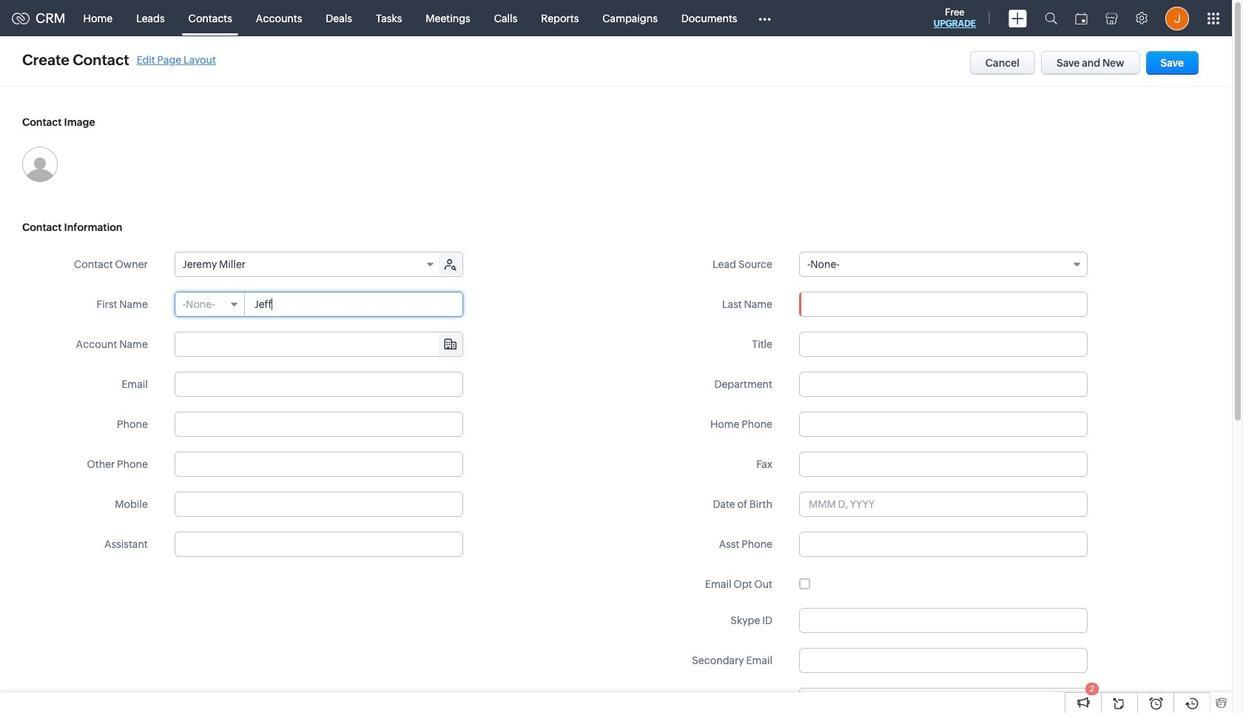 Task type: describe. For each thing, give the bounding box(es) containing it.
create menu image
[[1009, 9, 1028, 27]]

create menu element
[[1000, 0, 1037, 36]]

logo image
[[12, 12, 30, 24]]

MMM D, YYYY text field
[[800, 492, 1088, 517]]

profile image
[[1166, 6, 1190, 30]]



Task type: locate. For each thing, give the bounding box(es) containing it.
profile element
[[1157, 0, 1199, 36]]

None field
[[800, 252, 1088, 277], [175, 252, 440, 276], [175, 292, 245, 316], [175, 332, 463, 356], [800, 252, 1088, 277], [175, 252, 440, 276], [175, 292, 245, 316], [175, 332, 463, 356]]

search image
[[1045, 12, 1058, 24]]

search element
[[1037, 0, 1067, 36]]

None text field
[[800, 292, 1088, 317], [800, 332, 1088, 357], [175, 332, 463, 356], [175, 372, 463, 397], [800, 452, 1088, 477], [800, 608, 1088, 633], [800, 648, 1088, 673], [800, 292, 1088, 317], [800, 332, 1088, 357], [175, 332, 463, 356], [175, 372, 463, 397], [800, 452, 1088, 477], [800, 608, 1088, 633], [800, 648, 1088, 673]]

Other Modules field
[[750, 6, 781, 30]]

None text field
[[246, 292, 463, 316], [800, 372, 1088, 397], [175, 412, 463, 437], [800, 412, 1088, 437], [175, 452, 463, 477], [175, 492, 463, 517], [175, 532, 463, 557], [800, 532, 1088, 557], [820, 689, 1088, 712], [246, 292, 463, 316], [800, 372, 1088, 397], [175, 412, 463, 437], [800, 412, 1088, 437], [175, 452, 463, 477], [175, 492, 463, 517], [175, 532, 463, 557], [800, 532, 1088, 557], [820, 689, 1088, 712]]

image image
[[22, 147, 58, 182]]

calendar image
[[1076, 12, 1088, 24]]



